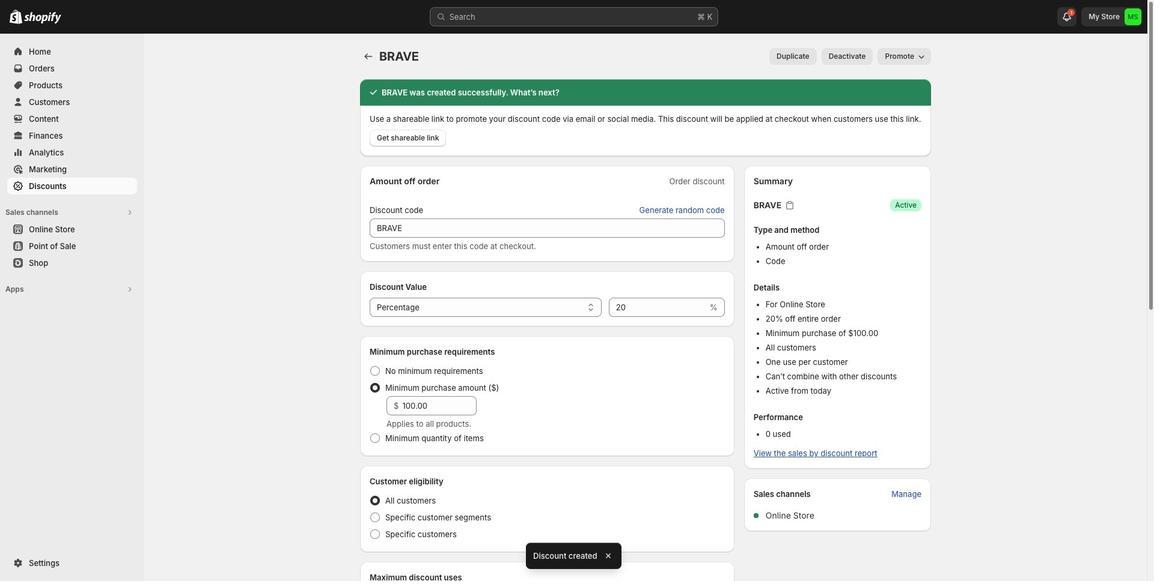 Task type: vqa. For each thing, say whether or not it's contained in the screenshot.
"menu"
no



Task type: describe. For each thing, give the bounding box(es) containing it.
1 horizontal spatial shopify image
[[24, 12, 61, 24]]

0.00 text field
[[402, 397, 477, 416]]

0 horizontal spatial shopify image
[[10, 10, 22, 24]]



Task type: locate. For each thing, give the bounding box(es) containing it.
None text field
[[609, 298, 708, 317]]

shopify image
[[10, 10, 22, 24], [24, 12, 61, 24]]

None text field
[[370, 219, 725, 238]]

my store image
[[1125, 8, 1142, 25]]



